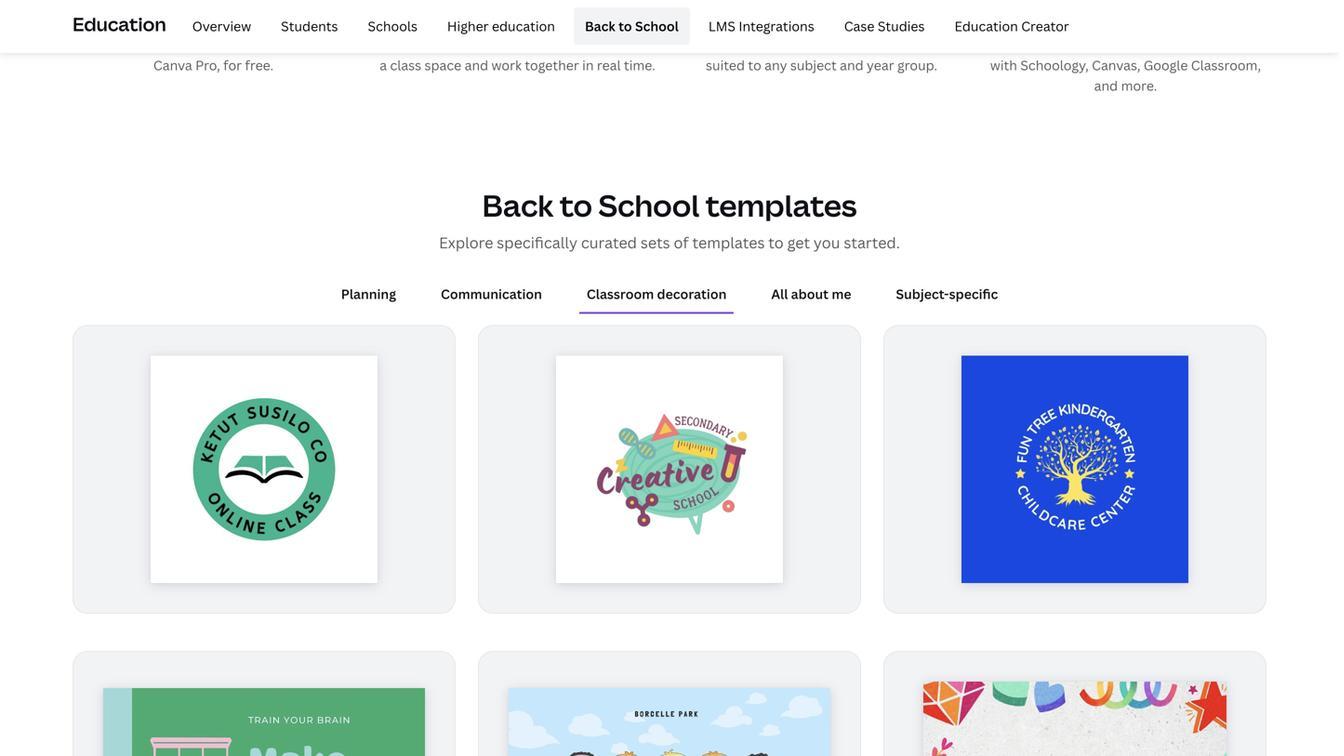 Task type: locate. For each thing, give the bounding box(es) containing it.
and inside keep students engaged a wide range of customizable templates suited to any subject and year group.
[[840, 56, 864, 74]]

a
[[697, 36, 706, 54]]

0 horizontal spatial students
[[451, 36, 507, 54]]

back inside "link"
[[585, 17, 616, 35]]

back to school
[[585, 17, 679, 35]]

for down free,
[[142, 36, 161, 54]]

0 horizontal spatial back
[[482, 185, 554, 226]]

school
[[635, 17, 679, 35], [599, 185, 700, 226]]

and
[[181, 17, 206, 35], [510, 36, 534, 54], [465, 56, 489, 74], [840, 56, 864, 74], [1095, 77, 1119, 94]]

students up the customizable
[[782, 17, 840, 35]]

green and pink school library corflute sign image
[[103, 688, 425, 756]]

templates up get
[[706, 185, 857, 226]]

1 vertical spatial with
[[991, 56, 1018, 74]]

collaborate
[[448, 17, 525, 35]]

school inside back to school templates explore specifically curated sets of templates to get you started.
[[599, 185, 700, 226]]

students inside keep students engaged a wide range of customizable templates suited to any subject and year group.
[[782, 17, 840, 35]]

of right sets in the top of the page
[[674, 233, 689, 253]]

collaborate with ease invite your students and other educators to a class space and work together in real time.
[[380, 17, 656, 74]]

templates up group.
[[883, 36, 947, 54]]

2 horizontal spatial for
[[1036, 36, 1054, 54]]

2 horizontal spatial canva
[[994, 36, 1033, 54]]

engaged
[[843, 17, 897, 35]]

class
[[390, 56, 422, 74]]

canva
[[100, 36, 139, 54], [994, 36, 1033, 54], [153, 56, 192, 74]]

creative school logo image
[[556, 356, 784, 583]]

back for back to school templates explore specifically curated sets of templates to get you started.
[[482, 185, 554, 226]]

customizable
[[797, 36, 880, 54]]

classroom
[[1116, 17, 1183, 35]]

more.
[[1122, 77, 1158, 94]]

1 vertical spatial school
[[599, 185, 700, 226]]

1 horizontal spatial of
[[674, 233, 689, 253]]

menu bar
[[174, 7, 1081, 45]]

to up canvas,
[[1099, 17, 1113, 35]]

2 horizontal spatial of
[[780, 36, 794, 54]]

students down collaborate
[[451, 36, 507, 54]]

1 horizontal spatial students
[[782, 17, 840, 35]]

0 horizontal spatial of
[[340, 36, 353, 54]]

communication button
[[434, 276, 550, 312]]

canva right use
[[100, 36, 139, 54]]

planning button
[[334, 276, 404, 312]]

to left get
[[769, 233, 784, 253]]

use
[[258, 17, 281, 35]]

range
[[742, 36, 777, 54]]

1 vertical spatial students
[[451, 36, 507, 54]]

and left easy
[[181, 17, 206, 35]]

canva down education creator
[[994, 36, 1033, 54]]

case
[[845, 17, 875, 35]]

canvas,
[[1093, 56, 1141, 74]]

for down creator
[[1036, 36, 1054, 54]]

and inside free, and easy to use use canva for education to enjoy features of canva pro, for free.
[[181, 17, 206, 35]]

templates
[[883, 36, 947, 54], [706, 185, 857, 226], [693, 233, 765, 253]]

ease
[[558, 17, 588, 35]]

connects
[[1034, 17, 1096, 35]]

and down the customizable
[[840, 56, 864, 74]]

blue white and gold kindergarten childcare center logo image
[[962, 356, 1189, 583]]

back
[[585, 17, 616, 35], [482, 185, 554, 226]]

all about me button
[[764, 276, 859, 312]]

seamlessly
[[1190, 36, 1259, 54]]

use
[[74, 36, 97, 54]]

case studies
[[845, 17, 925, 35]]

with down education creator link
[[991, 56, 1018, 74]]

all about me
[[772, 285, 852, 303]]

for right pro,
[[223, 56, 242, 74]]

0 vertical spatial templates
[[883, 36, 947, 54]]

with inside the connects to classroom tools canva for education integrates seamlessly with schoology, canvas, google classroom, and more.
[[991, 56, 1018, 74]]

with
[[528, 17, 555, 35], [991, 56, 1018, 74]]

0 vertical spatial school
[[635, 17, 679, 35]]

free, and easy to use use canva for education to enjoy features of canva pro, for free.
[[74, 17, 353, 74]]

schoology,
[[1021, 56, 1089, 74]]

colorful illustrative kids area park corflute sign image
[[509, 688, 831, 756]]

and down canvas,
[[1095, 77, 1119, 94]]

canva left pro,
[[153, 56, 192, 74]]

of inside back to school templates explore specifically curated sets of templates to get you started.
[[674, 233, 689, 253]]

subject-
[[897, 285, 950, 303]]

education
[[73, 11, 166, 37], [955, 17, 1019, 35], [164, 36, 228, 54], [1057, 36, 1121, 54]]

templates up the 'decoration'
[[693, 233, 765, 253]]

all
[[772, 285, 789, 303]]

to up educators
[[619, 17, 632, 35]]

invite
[[381, 36, 416, 54]]

of down integrations
[[780, 36, 794, 54]]

overview
[[192, 17, 251, 35]]

of
[[340, 36, 353, 54], [780, 36, 794, 54], [674, 233, 689, 253]]

to up time. at the left of page
[[641, 36, 655, 54]]

badge education badge logo image
[[151, 356, 378, 583]]

to down easy
[[231, 36, 244, 54]]

wide
[[709, 36, 739, 54]]

space
[[425, 56, 462, 74]]

to
[[619, 17, 632, 35], [241, 17, 256, 35], [1099, 17, 1113, 35], [231, 36, 244, 54], [641, 36, 655, 54], [749, 56, 762, 74], [560, 185, 593, 226], [769, 233, 784, 253]]

tools
[[1186, 17, 1219, 35]]

to down range
[[749, 56, 762, 74]]

1 horizontal spatial with
[[991, 56, 1018, 74]]

to inside collaborate with ease invite your students and other educators to a class space and work together in real time.
[[641, 36, 655, 54]]

1 vertical spatial back
[[482, 185, 554, 226]]

0 vertical spatial with
[[528, 17, 555, 35]]

and down education
[[510, 36, 534, 54]]

started.
[[844, 233, 901, 253]]

higher education
[[448, 17, 555, 35]]

of right features
[[340, 36, 353, 54]]

school up sets in the top of the page
[[599, 185, 700, 226]]

back up educators
[[585, 17, 616, 35]]

with up other
[[528, 17, 555, 35]]

school up time. at the left of page
[[635, 17, 679, 35]]

back up specifically
[[482, 185, 554, 226]]

back inside back to school templates explore specifically curated sets of templates to get you started.
[[482, 185, 554, 226]]

planning
[[341, 285, 396, 303]]

2 vertical spatial templates
[[693, 233, 765, 253]]

1 horizontal spatial back
[[585, 17, 616, 35]]

group.
[[898, 56, 938, 74]]

year
[[867, 56, 895, 74]]

0 vertical spatial students
[[782, 17, 840, 35]]

integrations
[[739, 17, 815, 35]]

0 horizontal spatial with
[[528, 17, 555, 35]]

real
[[597, 56, 621, 74]]

students
[[782, 17, 840, 35], [451, 36, 507, 54]]

1 horizontal spatial canva
[[153, 56, 192, 74]]

0 vertical spatial back
[[585, 17, 616, 35]]

school inside back to school "link"
[[635, 17, 679, 35]]



Task type: describe. For each thing, give the bounding box(es) containing it.
education creator link
[[944, 7, 1081, 45]]

in
[[583, 56, 594, 74]]

a
[[380, 56, 387, 74]]

1 horizontal spatial for
[[223, 56, 242, 74]]

back for back to school
[[585, 17, 616, 35]]

pro,
[[196, 56, 220, 74]]

school for back to school templates explore specifically curated sets of templates to get you started.
[[599, 185, 700, 226]]

classroom,
[[1192, 56, 1262, 74]]

education inside free, and easy to use use canva for education to enjoy features of canva pro, for free.
[[164, 36, 228, 54]]

get
[[788, 233, 811, 253]]

classroom
[[587, 285, 654, 303]]

lms integrations
[[709, 17, 815, 35]]

students link
[[270, 7, 349, 45]]

to up the curated
[[560, 185, 593, 226]]

subject-specific button
[[889, 276, 1006, 312]]

lms integrations link
[[698, 7, 826, 45]]

explore
[[439, 233, 494, 253]]

educators
[[575, 36, 638, 54]]

suited
[[706, 56, 745, 74]]

1 vertical spatial templates
[[706, 185, 857, 226]]

about
[[792, 285, 829, 303]]

schools link
[[357, 7, 429, 45]]

together
[[525, 56, 579, 74]]

with inside collaborate with ease invite your students and other educators to a class space and work together in real time.
[[528, 17, 555, 35]]

your
[[419, 36, 448, 54]]

creator
[[1022, 17, 1070, 35]]

easy
[[208, 17, 239, 35]]

education
[[492, 17, 555, 35]]

overview link
[[181, 7, 263, 45]]

of inside free, and easy to use use canva for education to enjoy features of canva pro, for free.
[[340, 36, 353, 54]]

orange red we are open yard sign image
[[924, 682, 1227, 756]]

enjoy
[[247, 36, 282, 54]]

education inside the connects to classroom tools canva for education integrates seamlessly with schoology, canvas, google classroom, and more.
[[1057, 36, 1121, 54]]

free,
[[146, 17, 178, 35]]

to inside the connects to classroom tools canva for education integrates seamlessly with schoology, canvas, google classroom, and more.
[[1099, 17, 1113, 35]]

any
[[765, 56, 788, 74]]

school for back to school
[[635, 17, 679, 35]]

me
[[832, 285, 852, 303]]

for inside the connects to classroom tools canva for education integrates seamlessly with schoology, canvas, google classroom, and more.
[[1036, 36, 1054, 54]]

back to school templates explore specifically curated sets of templates to get you started.
[[439, 185, 901, 253]]

lms
[[709, 17, 736, 35]]

to left the use
[[241, 17, 256, 35]]

keep
[[747, 17, 779, 35]]

students
[[281, 17, 338, 35]]

0 horizontal spatial for
[[142, 36, 161, 54]]

schools
[[368, 17, 418, 35]]

connects to classroom tools canva for education integrates seamlessly with schoology, canvas, google classroom, and more.
[[991, 17, 1262, 94]]

features
[[285, 36, 337, 54]]

and left work
[[465, 56, 489, 74]]

back to school link
[[574, 7, 690, 45]]

specifically
[[497, 233, 578, 253]]

google
[[1144, 56, 1189, 74]]

canva inside the connects to classroom tools canva for education integrates seamlessly with schoology, canvas, google classroom, and more.
[[994, 36, 1033, 54]]

communication
[[441, 285, 542, 303]]

integrates
[[1124, 36, 1187, 54]]

to inside back to school "link"
[[619, 17, 632, 35]]

education creator
[[955, 17, 1070, 35]]

menu bar containing overview
[[174, 7, 1081, 45]]

specific
[[950, 285, 999, 303]]

education inside menu bar
[[955, 17, 1019, 35]]

of inside keep students engaged a wide range of customizable templates suited to any subject and year group.
[[780, 36, 794, 54]]

subject
[[791, 56, 837, 74]]

you
[[814, 233, 841, 253]]

free.
[[245, 56, 274, 74]]

subject-specific
[[897, 285, 999, 303]]

students inside collaborate with ease invite your students and other educators to a class space and work together in real time.
[[451, 36, 507, 54]]

sets
[[641, 233, 671, 253]]

classroom decoration
[[587, 285, 727, 303]]

keep students engaged a wide range of customizable templates suited to any subject and year group.
[[697, 17, 947, 74]]

higher
[[448, 17, 489, 35]]

templates inside keep students engaged a wide range of customizable templates suited to any subject and year group.
[[883, 36, 947, 54]]

decoration
[[657, 285, 727, 303]]

work
[[492, 56, 522, 74]]

other
[[537, 36, 571, 54]]

studies
[[878, 17, 925, 35]]

to inside keep students engaged a wide range of customizable templates suited to any subject and year group.
[[749, 56, 762, 74]]

higher education link
[[436, 7, 567, 45]]

case studies link
[[833, 7, 937, 45]]

time.
[[624, 56, 656, 74]]

classroom decoration button
[[580, 276, 735, 312]]

and inside the connects to classroom tools canva for education integrates seamlessly with schoology, canvas, google classroom, and more.
[[1095, 77, 1119, 94]]

curated
[[581, 233, 637, 253]]

0 horizontal spatial canva
[[100, 36, 139, 54]]



Task type: vqa. For each thing, say whether or not it's contained in the screenshot.
group
no



